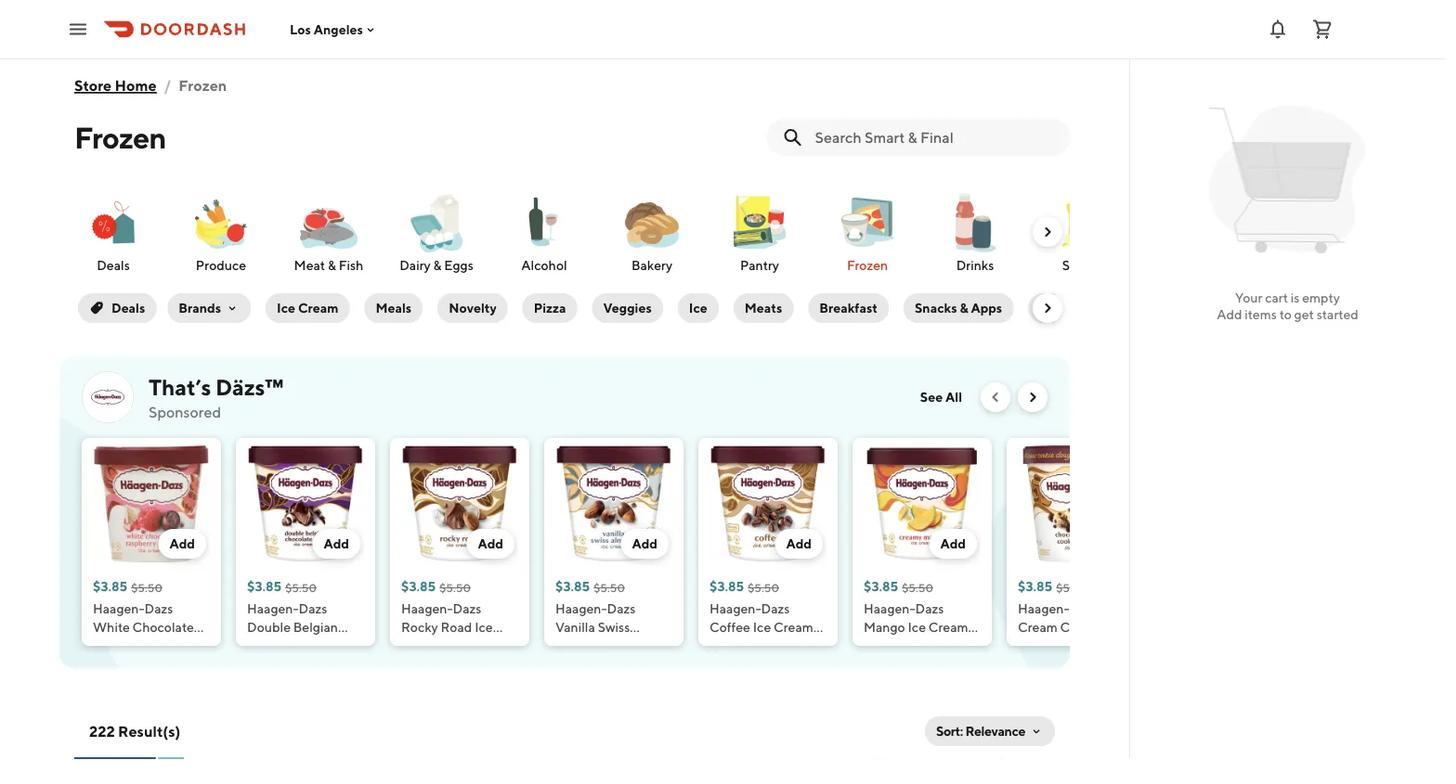 Task type: vqa. For each thing, say whether or not it's contained in the screenshot.
Lunch associated with Lunch Pastas
no



Task type: describe. For each thing, give the bounding box(es) containing it.
your
[[1236, 290, 1263, 306]]

brands
[[179, 301, 221, 316]]

ice inside $3.85 $5.50 haagen-dazs ice cream chocolate chip cookie dough (14 oz)
[[1101, 602, 1119, 617]]

$5.50 for ice
[[1056, 582, 1088, 595]]

apps
[[971, 301, 1003, 316]]

dazs for double
[[299, 602, 327, 617]]

novelty link
[[434, 290, 512, 327]]

bakery image
[[619, 190, 686, 256]]

truffle
[[156, 639, 194, 654]]

meat & fish
[[294, 258, 364, 273]]

los angeles button
[[290, 22, 378, 37]]

$5.50 for vanilla
[[594, 582, 625, 595]]

$3.85 for haagen-dazs double belgian chocolate chip ice cream (14 oz)
[[247, 579, 282, 595]]

dazs for coffee
[[761, 602, 790, 617]]

raspberry
[[93, 639, 153, 654]]

(14 inside "$3.85 $5.50 haagen-dazs white chocolate raspberry truffle ice cream (14 oz)"
[[156, 657, 173, 673]]

breakfast link
[[805, 290, 893, 327]]

dazs for white
[[144, 602, 173, 617]]

haagen-dazs vanilla milk chocolate almond ice cream bars (3 ct) image
[[219, 758, 328, 761]]

cream inside $3.85 $5.50 haagen-dazs ice cream chocolate chip cookie dough (14 oz)
[[1018, 620, 1058, 635]]

& for apps
[[960, 301, 969, 316]]

$3.85 for haagen-dazs mango ice cream (14 oz)
[[864, 579, 898, 595]]

cart
[[1265, 290, 1288, 306]]

dairy & eggs link
[[390, 190, 483, 275]]

that's
[[149, 374, 211, 400]]

frozen link
[[821, 190, 914, 275]]

oz) inside $3.85 $5.50 haagen-dazs rocky road ice cream (14 oz)
[[464, 639, 482, 654]]

add for haagen-dazs white chocolate raspberry truffle ice cream (14 oz)
[[169, 536, 195, 552]]

1 vertical spatial deals
[[111, 301, 145, 316]]

$3.85 $5.50 haagen-dazs mango ice cream (14 oz)
[[864, 579, 968, 654]]

swiss
[[598, 620, 630, 635]]

$5.50 for coffee
[[748, 582, 779, 595]]

los
[[290, 22, 311, 37]]

home
[[115, 77, 157, 94]]

seafood link
[[1025, 290, 1105, 327]]

angeles
[[314, 22, 363, 37]]

meals link
[[361, 290, 427, 327]]

ice inside "$3.85 $5.50 haagen-dazs white chocolate raspberry truffle ice cream (14 oz)"
[[93, 657, 111, 673]]

eggs
[[444, 258, 474, 273]]

oz) inside "$3.85 $5.50 haagen-dazs white chocolate raspberry truffle ice cream (14 oz)"
[[176, 657, 194, 673]]

vanilla
[[556, 620, 595, 635]]

haagen-dazs mango ice cream (14 oz) image
[[864, 446, 981, 563]]

seafood button
[[1029, 294, 1101, 323]]

cream inside ice cream button
[[298, 301, 339, 316]]

relevance
[[966, 724, 1026, 739]]

dairy & eggs image
[[403, 190, 470, 256]]

/
[[164, 77, 171, 94]]

result(s)
[[118, 723, 181, 741]]

cookie
[[1049, 639, 1092, 654]]

your cart is empty add items to get started
[[1217, 290, 1359, 322]]

see
[[920, 390, 943, 405]]

to
[[1280, 307, 1292, 322]]

is
[[1291, 290, 1300, 306]]

produce
[[196, 258, 246, 273]]

meats
[[745, 301, 782, 316]]

chocolate inside "$3.85 $5.50 haagen-dazs white chocolate raspberry truffle ice cream (14 oz)"
[[132, 620, 194, 635]]

haagen- for haagen-dazs rocky road ice cream (14 oz)
[[401, 602, 453, 617]]

pantry image
[[726, 190, 793, 256]]

snacks for snacks
[[1062, 258, 1104, 273]]

snacks image
[[1050, 190, 1117, 256]]

bakery link
[[606, 190, 699, 275]]

0 vertical spatial deals
[[97, 258, 130, 273]]

sponsored
[[149, 404, 221, 421]]

dairy & eggs
[[400, 258, 474, 273]]

cream inside $3.85 $5.50 haagen-dazs mango ice cream (14 oz)
[[929, 620, 968, 635]]

$3.85 for haagen-dazs ice cream chocolate chip cookie dough (14 oz)
[[1018, 579, 1053, 595]]

$5.50 for double
[[285, 582, 317, 595]]

(14 inside $3.85 $5.50 haagen-dazs coffee ice cream (14 oz)
[[710, 639, 727, 654]]

see all link
[[909, 383, 974, 412]]

oz) inside $3.85 $5.50 haagen-dazs mango ice cream (14 oz)
[[884, 639, 902, 654]]

open menu image
[[67, 18, 89, 40]]

add for haagen-dazs vanilla swiss almond ice cream (14 oz)
[[632, 536, 658, 552]]

$3.85 $5.50 haagen-dazs rocky road ice cream (14 oz)
[[401, 579, 493, 654]]

oz) inside $3.85 $5.50 haagen-dazs ice cream chocolate chip cookie dough (14 oz)
[[1038, 657, 1056, 673]]

deals link
[[67, 190, 160, 275]]

snacks link
[[1037, 190, 1130, 275]]

Search Smart & Final search field
[[815, 127, 1055, 148]]

dairy
[[400, 258, 431, 273]]

snacks & apps
[[915, 301, 1003, 316]]

chocolate for haagen-dazs ice cream chocolate chip cookie dough (14 oz)
[[1060, 620, 1122, 635]]

ice button
[[678, 294, 719, 323]]

snacks & apps button
[[904, 294, 1014, 323]]

jimmy dean sausage breakfast bowl (7 oz) image
[[796, 758, 906, 761]]

$3.85 for haagen-dazs vanilla swiss almond ice cream (14 oz)
[[556, 579, 590, 595]]

brands button
[[168, 294, 251, 323]]

meat & fish link
[[282, 190, 375, 275]]

(14 inside $3.85 $5.50 haagen-dazs double belgian chocolate chip ice cream (14 oz)
[[289, 657, 307, 673]]

sort: relevance
[[936, 724, 1026, 739]]

cream inside the $3.85 $5.50 haagen-dazs vanilla swiss almond ice cream (14 oz)
[[626, 639, 666, 654]]

ice inside $3.85 $5.50 haagen-dazs rocky road ice cream (14 oz)
[[475, 620, 493, 635]]

pizza link
[[519, 290, 581, 327]]

pizza button
[[523, 294, 577, 323]]

frozen image
[[834, 190, 901, 256]]

bakery
[[632, 258, 673, 273]]

haagen-dazs vanilla swiss almond ice cream (14 oz) image
[[556, 446, 673, 563]]

dough
[[1094, 639, 1135, 654]]

$3.85 $5.50 haagen-dazs double belgian chocolate chip ice cream (14 oz)
[[247, 579, 361, 673]]

store
[[74, 77, 112, 94]]

cream inside $3.85 $5.50 haagen-dazs coffee ice cream (14 oz)
[[774, 620, 814, 635]]

previous button of carousel image
[[988, 390, 1003, 405]]

222
[[89, 723, 115, 741]]

novelty
[[449, 301, 497, 316]]

sort: relevance button
[[925, 717, 1055, 747]]

0 items, open order cart image
[[1312, 18, 1334, 40]]

get
[[1295, 307, 1314, 322]]

222 result(s)
[[89, 723, 181, 741]]

veggies
[[603, 301, 652, 316]]

$3.85 $5.50 haagen-dazs coffee ice cream (14 oz)
[[710, 579, 814, 654]]

haagen- for haagen-dazs vanilla swiss almond ice cream (14 oz)
[[556, 602, 607, 617]]

meats button
[[734, 294, 794, 323]]

drinks image
[[942, 190, 1009, 256]]

pizza
[[534, 301, 566, 316]]

1 horizontal spatial frozen
[[179, 77, 227, 94]]

drinks link
[[929, 190, 1022, 275]]

next image
[[1040, 225, 1055, 240]]

meats link
[[730, 290, 797, 327]]

next image
[[1040, 301, 1055, 316]]

ice cream
[[277, 301, 339, 316]]

oz) inside $3.85 $5.50 haagen-dazs coffee ice cream (14 oz)
[[730, 639, 748, 654]]

veggies button
[[592, 294, 663, 323]]



Task type: locate. For each thing, give the bounding box(es) containing it.
add up $3.85 $5.50 haagen-dazs coffee ice cream (14 oz)
[[786, 536, 812, 552]]

$3.85 up double
[[247, 579, 282, 595]]

1 horizontal spatial chocolate
[[247, 639, 309, 654]]

$5.50 inside the $3.85 $5.50 haagen-dazs vanilla swiss almond ice cream (14 oz)
[[594, 582, 625, 595]]

cream down rocky
[[401, 639, 441, 654]]

items
[[1245, 307, 1277, 322]]

drumstick mini drums sundae ice cream cones vanilla (20 ct) image
[[941, 758, 1050, 761]]

los angeles
[[290, 22, 363, 37]]

oz) down road
[[464, 639, 482, 654]]

(14 down truffle
[[156, 657, 173, 673]]

add
[[1217, 307, 1243, 322], [169, 536, 195, 552], [324, 536, 349, 552], [478, 536, 503, 552], [632, 536, 658, 552], [786, 536, 812, 552], [940, 536, 966, 552]]

2 haagen- from the left
[[247, 602, 299, 617]]

cream down raspberry
[[114, 657, 153, 673]]

haagen-dazs coffee ice cream (14 oz) image
[[710, 446, 827, 563]]

2 $3.85 from the left
[[247, 579, 282, 595]]

fish
[[339, 258, 364, 273]]

started
[[1317, 307, 1359, 322]]

$3.85 inside the $3.85 $5.50 haagen-dazs vanilla swiss almond ice cream (14 oz)
[[556, 579, 590, 595]]

snacks & apps link
[[900, 290, 1017, 327]]

ice
[[277, 301, 295, 316], [689, 301, 708, 316], [1101, 602, 1119, 617], [475, 620, 493, 635], [753, 620, 771, 635], [908, 620, 926, 635], [342, 639, 361, 654], [605, 639, 623, 654], [93, 657, 111, 673]]

& for eggs
[[433, 258, 442, 273]]

5 dazs from the left
[[761, 602, 790, 617]]

$5.50 up cookie
[[1056, 582, 1088, 595]]

breakfast
[[820, 301, 878, 316]]

$3.85 up coffee
[[710, 579, 744, 595]]

chip down belgian
[[311, 639, 340, 654]]

haagen- inside $3.85 $5.50 haagen-dazs double belgian chocolate chip ice cream (14 oz)
[[247, 602, 299, 617]]

snacks down snacks image
[[1062, 258, 1104, 273]]

3 haagen- from the left
[[401, 602, 453, 617]]

meat
[[294, 258, 325, 273]]

pantry
[[740, 258, 779, 273]]

(14 down "almond"
[[556, 657, 573, 673]]

(14 up relevance
[[1018, 657, 1036, 673]]

$5.50 up "mango"
[[902, 582, 934, 595]]

5 $3.85 from the left
[[710, 579, 744, 595]]

2 horizontal spatial &
[[960, 301, 969, 316]]

frozen down frozen "image"
[[847, 258, 888, 273]]

$5.50 inside $3.85 $5.50 haagen-dazs ice cream chocolate chip cookie dough (14 oz)
[[1056, 582, 1088, 595]]

dazs inside "$3.85 $5.50 haagen-dazs white chocolate raspberry truffle ice cream (14 oz)"
[[144, 602, 173, 617]]

6 dazs from the left
[[915, 602, 944, 617]]

1 chip from the left
[[311, 639, 340, 654]]

add up the $3.85 $5.50 haagen-dazs vanilla swiss almond ice cream (14 oz)
[[632, 536, 658, 552]]

oz) inside $3.85 $5.50 haagen-dazs double belgian chocolate chip ice cream (14 oz)
[[309, 657, 328, 673]]

6 $3.85 from the left
[[864, 579, 898, 595]]

$5.50 inside $3.85 $5.50 haagen-dazs coffee ice cream (14 oz)
[[748, 582, 779, 595]]

haagen- for haagen-dazs ice cream chocolate chip cookie dough (14 oz)
[[1018, 602, 1070, 617]]

0 vertical spatial snacks
[[1062, 258, 1104, 273]]

add up "$3.85 $5.50 haagen-dazs white chocolate raspberry truffle ice cream (14 oz)"
[[169, 536, 195, 552]]

alcohol link
[[498, 190, 591, 275]]

deals left brands
[[111, 301, 145, 316]]

frozen right /
[[179, 77, 227, 94]]

1 horizontal spatial chip
[[1018, 639, 1047, 654]]

cream inside $3.85 $5.50 haagen-dazs double belgian chocolate chip ice cream (14 oz)
[[247, 657, 287, 673]]

see all
[[920, 390, 962, 405]]

road
[[441, 620, 472, 635]]

(14 down "mango"
[[864, 639, 881, 654]]

dazs inside $3.85 $5.50 haagen-dazs double belgian chocolate chip ice cream (14 oz)
[[299, 602, 327, 617]]

produce image
[[188, 190, 255, 256]]

haagen- up cookie
[[1018, 602, 1070, 617]]

$3.85 up cookie
[[1018, 579, 1053, 595]]

$5.50 for rocky
[[440, 582, 471, 595]]

dazs
[[144, 602, 173, 617], [299, 602, 327, 617], [453, 602, 481, 617], [607, 602, 636, 617], [761, 602, 790, 617], [915, 602, 944, 617], [1070, 602, 1098, 617]]

1 $5.50 from the left
[[131, 582, 163, 595]]

chocolate
[[132, 620, 194, 635], [1060, 620, 1122, 635], [247, 639, 309, 654]]

däzs™
[[216, 374, 283, 400]]

haagen- up double
[[247, 602, 299, 617]]

haagen- inside $3.85 $5.50 haagen-dazs coffee ice cream (14 oz)
[[710, 602, 761, 617]]

& left apps
[[960, 301, 969, 316]]

alcohol image
[[511, 190, 578, 255]]

1 horizontal spatial snacks
[[1062, 258, 1104, 273]]

meals button
[[365, 294, 423, 323]]

oz) inside the $3.85 $5.50 haagen-dazs vanilla swiss almond ice cream (14 oz)
[[575, 657, 594, 673]]

deals image
[[80, 190, 147, 256]]

dazs inside $3.85 $5.50 haagen-dazs ice cream chocolate chip cookie dough (14 oz)
[[1070, 602, 1098, 617]]

chocolate down double
[[247, 639, 309, 654]]

7 $5.50 from the left
[[1056, 582, 1088, 595]]

&
[[328, 258, 336, 273], [433, 258, 442, 273], [960, 301, 969, 316]]

haagen-dazs white chocolate raspberry truffle ice cream (14 oz) image
[[93, 446, 210, 563]]

chocolate for haagen-dazs double belgian chocolate chip ice cream (14 oz)
[[247, 639, 309, 654]]

add for haagen-dazs double belgian chocolate chip ice cream (14 oz)
[[324, 536, 349, 552]]

$3.85 for haagen-dazs coffee ice cream (14 oz)
[[710, 579, 744, 595]]

snacks left apps
[[915, 301, 957, 316]]

$5.50 up belgian
[[285, 582, 317, 595]]

ice inside the $3.85 $5.50 haagen-dazs vanilla swiss almond ice cream (14 oz)
[[605, 639, 623, 654]]

2 dazs from the left
[[299, 602, 327, 617]]

(14 inside $3.85 $5.50 haagen-dazs ice cream chocolate chip cookie dough (14 oz)
[[1018, 657, 1036, 673]]

$3.85 for haagen-dazs white chocolate raspberry truffle ice cream (14 oz)
[[93, 579, 127, 595]]

cream inside $3.85 $5.50 haagen-dazs rocky road ice cream (14 oz)
[[401, 639, 441, 654]]

add for haagen-dazs mango ice cream (14 oz)
[[940, 536, 966, 552]]

oz) down "mango"
[[884, 639, 902, 654]]

frozen down store home link
[[74, 120, 166, 155]]

0 horizontal spatial frozen
[[74, 120, 166, 155]]

ice inside $3.85 $5.50 haagen-dazs coffee ice cream (14 oz)
[[753, 620, 771, 635]]

1 vertical spatial snacks
[[915, 301, 957, 316]]

oz) down truffle
[[176, 657, 194, 673]]

add button
[[158, 530, 206, 559], [158, 530, 206, 559], [313, 530, 360, 559], [313, 530, 360, 559], [467, 530, 515, 559], [467, 530, 515, 559], [621, 530, 669, 559], [621, 530, 669, 559], [775, 530, 823, 559], [775, 530, 823, 559], [929, 530, 977, 559], [929, 530, 977, 559]]

ice inside ice button
[[689, 301, 708, 316]]

(14 inside the $3.85 $5.50 haagen-dazs vanilla swiss almond ice cream (14 oz)
[[556, 657, 573, 673]]

haagen- up "mango"
[[864, 602, 916, 617]]

haagen- for haagen-dazs white chocolate raspberry truffle ice cream (14 oz)
[[93, 602, 144, 617]]

haagen- for haagen-dazs coffee ice cream (14 oz)
[[710, 602, 761, 617]]

$3.85 up 'white'
[[93, 579, 127, 595]]

4 $3.85 from the left
[[556, 579, 590, 595]]

chocolate up cookie
[[1060, 620, 1122, 635]]

add down your
[[1217, 307, 1243, 322]]

almond
[[556, 639, 603, 654]]

2 chip from the left
[[1018, 639, 1047, 654]]

haagen- inside the $3.85 $5.50 haagen-dazs vanilla swiss almond ice cream (14 oz)
[[556, 602, 607, 617]]

cream right "mango"
[[929, 620, 968, 635]]

1 vertical spatial frozen
[[74, 120, 166, 155]]

haagen- inside $3.85 $5.50 haagen-dazs rocky road ice cream (14 oz)
[[401, 602, 453, 617]]

$3.85 up "mango"
[[864, 579, 898, 595]]

add up $3.85 $5.50 haagen-dazs mango ice cream (14 oz)
[[940, 536, 966, 552]]

4 dazs from the left
[[607, 602, 636, 617]]

breakfast button
[[808, 294, 889, 323]]

chocolate up truffle
[[132, 620, 194, 635]]

0 horizontal spatial chip
[[311, 639, 340, 654]]

notification bell image
[[1267, 18, 1289, 40]]

cream right coffee
[[774, 620, 814, 635]]

$3.85 $5.50 haagen-dazs white chocolate raspberry truffle ice cream (14 oz)
[[93, 579, 194, 673]]

all
[[946, 390, 962, 405]]

& inside dairy & eggs link
[[433, 258, 442, 273]]

haagen- inside $3.85 $5.50 haagen-dazs ice cream chocolate chip cookie dough (14 oz)
[[1018, 602, 1070, 617]]

$3.85 inside $3.85 $5.50 haagen-dazs mango ice cream (14 oz)
[[864, 579, 898, 595]]

coffee
[[710, 620, 751, 635]]

chocolate inside $3.85 $5.50 haagen-dazs ice cream chocolate chip cookie dough (14 oz)
[[1060, 620, 1122, 635]]

$5.50 up coffee
[[748, 582, 779, 595]]

$5.50 inside $3.85 $5.50 haagen-dazs double belgian chocolate chip ice cream (14 oz)
[[285, 582, 317, 595]]

$5.50 for mango
[[902, 582, 934, 595]]

deals
[[97, 258, 130, 273], [111, 301, 145, 316]]

dazs for rocky
[[453, 602, 481, 617]]

chip
[[311, 639, 340, 654], [1018, 639, 1047, 654]]

3 $3.85 from the left
[[401, 579, 436, 595]]

7 dazs from the left
[[1070, 602, 1098, 617]]

cream inside "$3.85 $5.50 haagen-dazs white chocolate raspberry truffle ice cream (14 oz)"
[[114, 657, 153, 673]]

& inside snacks & apps button
[[960, 301, 969, 316]]

double
[[247, 620, 291, 635]]

dazs inside $3.85 $5.50 haagen-dazs rocky road ice cream (14 oz)
[[453, 602, 481, 617]]

2 $5.50 from the left
[[285, 582, 317, 595]]

frozen inside frozen link
[[847, 258, 888, 273]]

1 horizontal spatial &
[[433, 258, 442, 273]]

2 vertical spatial frozen
[[847, 258, 888, 273]]

add inside your cart is empty add items to get started
[[1217, 307, 1243, 322]]

$3.85 up rocky
[[401, 579, 436, 595]]

chocolate inside $3.85 $5.50 haagen-dazs double belgian chocolate chip ice cream (14 oz)
[[247, 639, 309, 654]]

that's däzs™ sponsored
[[149, 374, 283, 421]]

snacks
[[1062, 258, 1104, 273], [915, 301, 957, 316]]

$5.50 for white
[[131, 582, 163, 595]]

dazs inside $3.85 $5.50 haagen-dazs coffee ice cream (14 oz)
[[761, 602, 790, 617]]

store home / frozen
[[74, 77, 227, 94]]

cream down double
[[247, 657, 287, 673]]

$3.85 inside "$3.85 $5.50 haagen-dazs white chocolate raspberry truffle ice cream (14 oz)"
[[93, 579, 127, 595]]

(14 inside $3.85 $5.50 haagen-dazs mango ice cream (14 oz)
[[864, 639, 881, 654]]

3 dazs from the left
[[453, 602, 481, 617]]

1 haagen- from the left
[[93, 602, 144, 617]]

oz) down belgian
[[309, 657, 328, 673]]

drumstick ice cream cone variety pack (16 ct) image
[[74, 758, 184, 761]]

dazs for ice
[[1070, 602, 1098, 617]]

cream up cookie
[[1018, 620, 1058, 635]]

oz) down coffee
[[730, 639, 748, 654]]

1 $3.85 from the left
[[93, 579, 127, 595]]

snacks inside snacks "link"
[[1062, 258, 1104, 273]]

produce link
[[175, 190, 268, 275]]

chip left cookie
[[1018, 639, 1047, 654]]

5 haagen- from the left
[[710, 602, 761, 617]]

$5.50
[[131, 582, 163, 595], [285, 582, 317, 595], [440, 582, 471, 595], [594, 582, 625, 595], [748, 582, 779, 595], [902, 582, 934, 595], [1056, 582, 1088, 595]]

white
[[93, 620, 130, 635]]

7 haagen- from the left
[[1018, 602, 1070, 617]]

6 $5.50 from the left
[[902, 582, 934, 595]]

5 $5.50 from the left
[[748, 582, 779, 595]]

$5.50 inside "$3.85 $5.50 haagen-dazs white chocolate raspberry truffle ice cream (14 oz)"
[[131, 582, 163, 595]]

chip for cream
[[1018, 639, 1047, 654]]

& left fish in the left of the page
[[328, 258, 336, 273]]

ice inside $3.85 $5.50 haagen-dazs mango ice cream (14 oz)
[[908, 620, 926, 635]]

4 haagen- from the left
[[556, 602, 607, 617]]

oz)
[[464, 639, 482, 654], [730, 639, 748, 654], [884, 639, 902, 654], [176, 657, 194, 673], [309, 657, 328, 673], [575, 657, 594, 673], [1038, 657, 1056, 673]]

2 horizontal spatial frozen
[[847, 258, 888, 273]]

deals button
[[74, 290, 160, 327], [78, 294, 156, 323]]

dazs inside $3.85 $5.50 haagen-dazs mango ice cream (14 oz)
[[915, 602, 944, 617]]

$3.85 for haagen-dazs rocky road ice cream (14 oz)
[[401, 579, 436, 595]]

haagen- up 'white'
[[93, 602, 144, 617]]

haagen-
[[93, 602, 144, 617], [247, 602, 299, 617], [401, 602, 453, 617], [556, 602, 607, 617], [710, 602, 761, 617], [864, 602, 916, 617], [1018, 602, 1070, 617]]

deals down deals image
[[97, 258, 130, 273]]

chip inside $3.85 $5.50 haagen-dazs double belgian chocolate chip ice cream (14 oz)
[[311, 639, 340, 654]]

$3.85 $5.50 haagen-dazs vanilla swiss almond ice cream (14 oz)
[[556, 579, 666, 673]]

cream down swiss
[[626, 639, 666, 654]]

0 horizontal spatial &
[[328, 258, 336, 273]]

$5.50 up road
[[440, 582, 471, 595]]

cream down meat
[[298, 301, 339, 316]]

chip inside $3.85 $5.50 haagen-dazs ice cream chocolate chip cookie dough (14 oz)
[[1018, 639, 1047, 654]]

empty retail cart image
[[1201, 93, 1375, 268]]

haagen- inside "$3.85 $5.50 haagen-dazs white chocolate raspberry truffle ice cream (14 oz)"
[[93, 602, 144, 617]]

ice inside ice cream button
[[277, 301, 295, 316]]

drinks
[[957, 258, 994, 273]]

ice link
[[674, 290, 723, 327]]

(14 down belgian
[[289, 657, 307, 673]]

$3.85 up vanilla
[[556, 579, 590, 595]]

$5.50 inside $3.85 $5.50 haagen-dazs mango ice cream (14 oz)
[[902, 582, 934, 595]]

(14 down coffee
[[710, 639, 727, 654]]

oz) down cookie
[[1038, 657, 1056, 673]]

snacks for snacks & apps
[[915, 301, 957, 316]]

ice cream link
[[262, 290, 353, 327]]

$3.85 inside $3.85 $5.50 haagen-dazs rocky road ice cream (14 oz)
[[401, 579, 436, 595]]

$3.85 inside $3.85 $5.50 haagen-dazs ice cream chocolate chip cookie dough (14 oz)
[[1018, 579, 1053, 595]]

(14 down road
[[444, 639, 461, 654]]

$5.50 inside $3.85 $5.50 haagen-dazs rocky road ice cream (14 oz)
[[440, 582, 471, 595]]

mango
[[864, 620, 905, 635]]

snacks inside snacks & apps button
[[915, 301, 957, 316]]

(14 inside $3.85 $5.50 haagen-dazs rocky road ice cream (14 oz)
[[444, 639, 461, 654]]

& left eggs
[[433, 258, 442, 273]]

add for haagen-dazs coffee ice cream (14 oz)
[[786, 536, 812, 552]]

next button of carousel image
[[1026, 390, 1040, 405]]

haagen- inside $3.85 $5.50 haagen-dazs mango ice cream (14 oz)
[[864, 602, 916, 617]]

& inside meat & fish link
[[328, 258, 336, 273]]

dazs for vanilla
[[607, 602, 636, 617]]

add for haagen-dazs rocky road ice cream (14 oz)
[[478, 536, 503, 552]]

novelty button
[[438, 294, 508, 323]]

$5.50 up raspberry
[[131, 582, 163, 595]]

$3.85 inside $3.85 $5.50 haagen-dazs double belgian chocolate chip ice cream (14 oz)
[[247, 579, 282, 595]]

empty
[[1303, 290, 1340, 306]]

0 vertical spatial frozen
[[179, 77, 227, 94]]

(14
[[444, 639, 461, 654], [710, 639, 727, 654], [864, 639, 881, 654], [156, 657, 173, 673], [289, 657, 307, 673], [556, 657, 573, 673], [1018, 657, 1036, 673]]

2 horizontal spatial chocolate
[[1060, 620, 1122, 635]]

0 horizontal spatial snacks
[[915, 301, 957, 316]]

0 horizontal spatial chocolate
[[132, 620, 194, 635]]

haagen- up vanilla
[[556, 602, 607, 617]]

haagen-dazs double belgian chocolate chip ice cream (14 oz) image
[[247, 446, 364, 563]]

belgian
[[293, 620, 338, 635]]

seafood
[[1040, 301, 1090, 316]]

$3.85 $5.50 haagen-dazs ice cream chocolate chip cookie dough (14 oz)
[[1018, 579, 1135, 673]]

haagen-dazs rocky road ice cream (14 oz) image
[[401, 446, 518, 563]]

rocky
[[401, 620, 438, 635]]

chip for belgian
[[311, 639, 340, 654]]

ice inside $3.85 $5.50 haagen-dazs double belgian chocolate chip ice cream (14 oz)
[[342, 639, 361, 654]]

4 $5.50 from the left
[[594, 582, 625, 595]]

dazs inside the $3.85 $5.50 haagen-dazs vanilla swiss almond ice cream (14 oz)
[[607, 602, 636, 617]]

add up $3.85 $5.50 haagen-dazs rocky road ice cream (14 oz)
[[478, 536, 503, 552]]

& for fish
[[328, 258, 336, 273]]

haagen- up coffee
[[710, 602, 761, 617]]

meat & fish image
[[295, 190, 362, 256]]

7 $3.85 from the left
[[1018, 579, 1053, 595]]

$3.85 inside $3.85 $5.50 haagen-dazs coffee ice cream (14 oz)
[[710, 579, 744, 595]]

add up belgian
[[324, 536, 349, 552]]

haagen- for haagen-dazs mango ice cream (14 oz)
[[864, 602, 916, 617]]

ice cream button
[[266, 294, 350, 323]]

$5.50 up swiss
[[594, 582, 625, 595]]

1 dazs from the left
[[144, 602, 173, 617]]

3 $5.50 from the left
[[440, 582, 471, 595]]

oz) down "almond"
[[575, 657, 594, 673]]

veggies link
[[589, 290, 667, 327]]

haagen- up rocky
[[401, 602, 453, 617]]

haagen- for haagen-dazs double belgian chocolate chip ice cream (14 oz)
[[247, 602, 299, 617]]

alcohol
[[521, 258, 567, 273]]

dazs for mango
[[915, 602, 944, 617]]

6 haagen- from the left
[[864, 602, 916, 617]]



